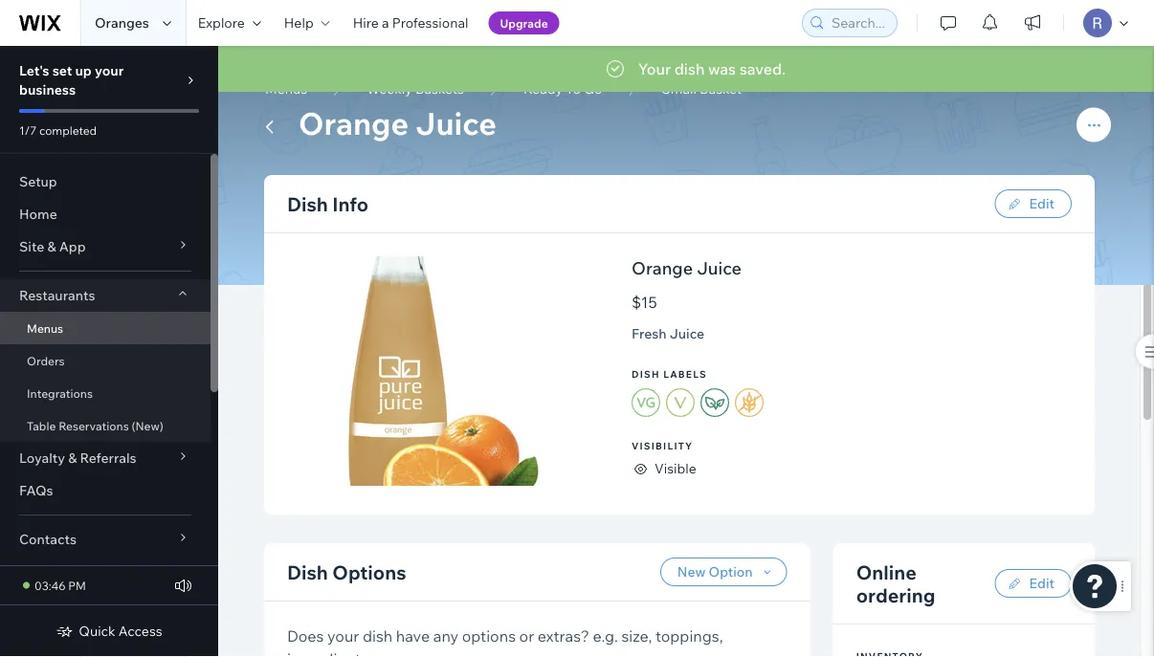 Task type: describe. For each thing, give the bounding box(es) containing it.
site
[[19, 238, 44, 255]]

extras?
[[538, 627, 590, 646]]

does
[[287, 627, 324, 646]]

restaurants button
[[0, 280, 211, 312]]

restaurants
[[19, 287, 95, 304]]

new
[[678, 564, 706, 581]]

contacts
[[19, 531, 77, 548]]

let's
[[19, 62, 49, 79]]

small basket
[[662, 80, 742, 97]]

let's set up your business
[[19, 62, 124, 98]]

03:46
[[34, 579, 66, 593]]

& for site
[[47, 238, 56, 255]]

professional
[[392, 14, 469, 31]]

saved.
[[740, 59, 786, 79]]

dish info
[[287, 192, 369, 216]]

size,
[[622, 627, 652, 646]]

weekly
[[367, 80, 413, 97]]

options
[[462, 627, 516, 646]]

dish inside your dish was saved. alert
[[675, 59, 705, 79]]

home link
[[0, 198, 211, 231]]

hire a professional
[[353, 14, 469, 31]]

up
[[75, 62, 92, 79]]

1 horizontal spatial orange
[[632, 257, 693, 279]]

2 vertical spatial juice
[[670, 326, 705, 342]]

integrations
[[27, 386, 93, 401]]

business
[[19, 81, 76, 98]]

sidebar element
[[0, 46, 218, 658]]

your inside let's set up your business
[[95, 62, 124, 79]]

your
[[638, 59, 671, 79]]

a
[[382, 14, 389, 31]]

table reservations (new) link
[[0, 410, 211, 442]]

small
[[662, 80, 697, 97]]

integrations link
[[0, 377, 211, 410]]

baskets
[[416, 80, 464, 97]]

toppings,
[[656, 627, 723, 646]]

0 vertical spatial juice
[[416, 104, 497, 143]]

1 vertical spatial juice
[[697, 257, 742, 279]]

communications button
[[0, 556, 211, 589]]

menus link
[[0, 312, 211, 345]]

site & app button
[[0, 231, 211, 263]]

dish labels
[[632, 368, 708, 380]]

labels
[[664, 368, 708, 380]]

reservations
[[59, 419, 129, 433]]

1 vertical spatial orange juice
[[632, 257, 742, 279]]

faqs link
[[0, 475, 211, 507]]

was
[[709, 59, 736, 79]]

new option button
[[660, 558, 788, 587]]

1/7 completed
[[19, 123, 97, 137]]

referrals
[[80, 450, 137, 467]]

dish inside the does your dish have any options or extras? e.g. size, toppings, ingredients
[[363, 627, 393, 646]]

ready to go
[[524, 80, 603, 97]]

basket
[[700, 80, 742, 97]]

0 vertical spatial orange juice
[[299, 104, 497, 143]]

quick access button
[[56, 623, 162, 641]]

edit for info
[[1030, 195, 1055, 212]]

upgrade
[[500, 16, 548, 30]]

(new)
[[132, 419, 164, 433]]

pm
[[68, 579, 86, 593]]

completed
[[39, 123, 97, 137]]

quick
[[79, 623, 116, 640]]

loyalty
[[19, 450, 65, 467]]

edit button for info
[[995, 190, 1072, 218]]

access
[[119, 623, 162, 640]]

ingredients
[[287, 650, 369, 658]]

online ordering
[[857, 561, 936, 607]]

menus inside sidebar element
[[27, 321, 63, 336]]

table
[[27, 419, 56, 433]]

ordering
[[857, 584, 936, 607]]

explore
[[198, 14, 245, 31]]

your dish was saved. alert
[[218, 46, 1155, 92]]

orders link
[[0, 345, 211, 377]]

help
[[284, 14, 314, 31]]

edit button for ordering
[[995, 570, 1072, 598]]

setup
[[19, 173, 57, 190]]

e.g.
[[593, 627, 618, 646]]

1/7
[[19, 123, 37, 137]]

ready
[[524, 80, 563, 97]]

oranges
[[95, 14, 149, 31]]



Task type: vqa. For each thing, say whether or not it's contained in the screenshot.
the Dish Options
yes



Task type: locate. For each thing, give the bounding box(es) containing it.
orange up "$15" at the top right of page
[[632, 257, 693, 279]]

app
[[59, 238, 86, 255]]

0 horizontal spatial your
[[95, 62, 124, 79]]

& for loyalty
[[68, 450, 77, 467]]

1 vertical spatial edit button
[[995, 570, 1072, 598]]

orange juice up "$15" at the top right of page
[[632, 257, 742, 279]]

orange
[[299, 104, 409, 143], [632, 257, 693, 279]]

dish left options
[[287, 561, 328, 585]]

help button
[[273, 0, 341, 46]]

2 edit button from the top
[[995, 570, 1072, 598]]

your dish was saved.
[[638, 59, 786, 79]]

your
[[95, 62, 124, 79], [327, 627, 359, 646]]

online
[[857, 561, 917, 585]]

2 edit from the top
[[1030, 575, 1055, 592]]

1 edit from the top
[[1030, 195, 1055, 212]]

setup link
[[0, 166, 211, 198]]

dish for dish info
[[287, 192, 328, 216]]

2 vertical spatial dish
[[287, 561, 328, 585]]

your inside the does your dish have any options or extras? e.g. size, toppings, ingredients
[[327, 627, 359, 646]]

&
[[47, 238, 56, 255], [68, 450, 77, 467]]

menus
[[265, 80, 307, 97], [27, 321, 63, 336]]

0 vertical spatial &
[[47, 238, 56, 255]]

orange down weekly in the left of the page
[[299, 104, 409, 143]]

faqs
[[19, 483, 53, 499]]

1 edit button from the top
[[995, 190, 1072, 218]]

dish options
[[287, 561, 406, 585]]

1 vertical spatial &
[[68, 450, 77, 467]]

1 horizontal spatial menus
[[265, 80, 307, 97]]

visible
[[655, 461, 697, 477]]

site & app
[[19, 238, 86, 255]]

contacts button
[[0, 524, 211, 556]]

0 vertical spatial orange
[[299, 104, 409, 143]]

dish left labels
[[632, 368, 660, 380]]

1 vertical spatial dish
[[632, 368, 660, 380]]

0 vertical spatial edit button
[[995, 190, 1072, 218]]

any
[[433, 627, 459, 646]]

communications
[[19, 564, 126, 581]]

edit for ordering
[[1030, 575, 1055, 592]]

loyalty & referrals
[[19, 450, 137, 467]]

0 horizontal spatial menus
[[27, 321, 63, 336]]

0 vertical spatial edit
[[1030, 195, 1055, 212]]

have
[[396, 627, 430, 646]]

1 horizontal spatial your
[[327, 627, 359, 646]]

1 vertical spatial menus
[[27, 321, 63, 336]]

hire a professional link
[[341, 0, 480, 46]]

dish left have
[[363, 627, 393, 646]]

visibility
[[632, 440, 694, 452]]

03:46 pm
[[34, 579, 86, 593]]

table reservations (new)
[[27, 419, 164, 433]]

go
[[584, 80, 603, 97]]

juice up fresh juice
[[697, 257, 742, 279]]

0 vertical spatial menus
[[265, 80, 307, 97]]

1 horizontal spatial orange juice
[[632, 257, 742, 279]]

or
[[520, 627, 534, 646]]

orange juice down weekly in the left of the page
[[299, 104, 497, 143]]

dish for dish options
[[287, 561, 328, 585]]

juice
[[416, 104, 497, 143], [697, 257, 742, 279], [670, 326, 705, 342]]

menus down help
[[265, 80, 307, 97]]

edit
[[1030, 195, 1055, 212], [1030, 575, 1055, 592]]

quick access
[[79, 623, 162, 640]]

fresh juice
[[632, 326, 705, 342]]

weekly baskets
[[367, 80, 464, 97]]

orders
[[27, 354, 65, 368]]

set
[[52, 62, 72, 79]]

0 horizontal spatial orange juice
[[299, 104, 497, 143]]

Search... field
[[826, 10, 891, 36]]

orange juice
[[299, 104, 497, 143], [632, 257, 742, 279]]

dish
[[675, 59, 705, 79], [363, 627, 393, 646]]

new option
[[678, 564, 753, 581]]

0 vertical spatial dish
[[675, 59, 705, 79]]

juice down the baskets
[[416, 104, 497, 143]]

options
[[333, 561, 406, 585]]

info
[[333, 192, 369, 216]]

0 horizontal spatial orange
[[299, 104, 409, 143]]

home
[[19, 206, 57, 223]]

1 vertical spatial dish
[[363, 627, 393, 646]]

juice right fresh
[[670, 326, 705, 342]]

fresh
[[632, 326, 667, 342]]

your up ingredients at left bottom
[[327, 627, 359, 646]]

loyalty & referrals button
[[0, 442, 211, 475]]

0 vertical spatial dish
[[287, 192, 328, 216]]

1 vertical spatial your
[[327, 627, 359, 646]]

edit button
[[995, 190, 1072, 218], [995, 570, 1072, 598]]

1 horizontal spatial dish
[[675, 59, 705, 79]]

does your dish have any options or extras? e.g. size, toppings, ingredients
[[287, 627, 723, 658]]

0 vertical spatial your
[[95, 62, 124, 79]]

& right loyalty
[[68, 450, 77, 467]]

your right up
[[95, 62, 124, 79]]

$15
[[632, 293, 657, 312]]

dish left info on the left of the page
[[287, 192, 328, 216]]

to
[[566, 80, 581, 97]]

1 vertical spatial orange
[[632, 257, 693, 279]]

dish up small at the right
[[675, 59, 705, 79]]

option
[[709, 564, 753, 581]]

upgrade button
[[489, 11, 560, 34]]

menus up orders
[[27, 321, 63, 336]]

& right site
[[47, 238, 56, 255]]

1 horizontal spatial &
[[68, 450, 77, 467]]

1 vertical spatial edit
[[1030, 575, 1055, 592]]

0 horizontal spatial &
[[47, 238, 56, 255]]

0 horizontal spatial dish
[[363, 627, 393, 646]]

dish for dish labels
[[632, 368, 660, 380]]

hire
[[353, 14, 379, 31]]



